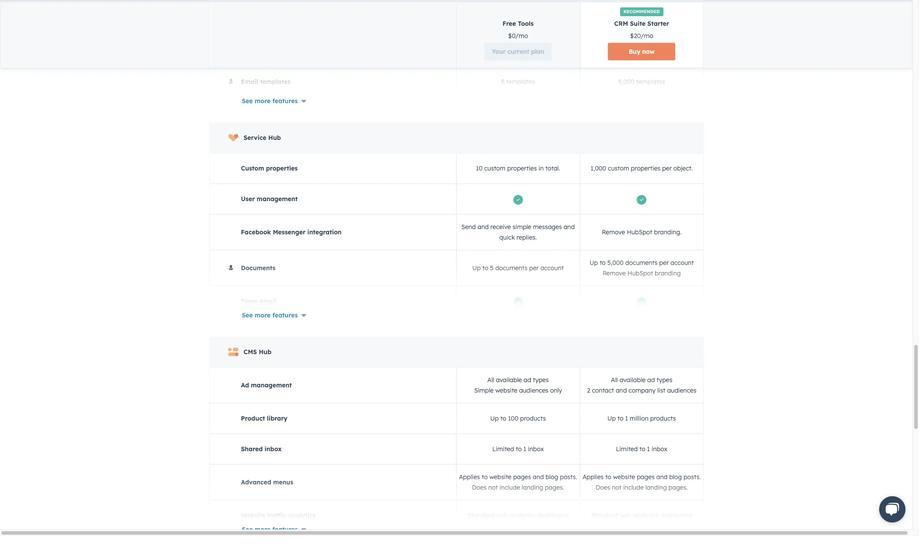 Task type: vqa. For each thing, say whether or not it's contained in the screenshot.


Task type: locate. For each thing, give the bounding box(es) containing it.
properties left object.
[[631, 165, 661, 173]]

standard web analytics dashboard
[[468, 512, 569, 520], [592, 512, 693, 520]]

documents up branding
[[626, 259, 658, 267]]

available inside the all available ad types simple website audiences only
[[496, 377, 522, 384]]

not
[[489, 484, 498, 492], [612, 484, 622, 492]]

ad up company
[[648, 377, 655, 384]]

1 horizontal spatial documents
[[626, 259, 658, 267]]

hub inside dropdown button
[[259, 349, 272, 356]]

0 vertical spatial custom
[[624, 19, 646, 27]]

1 left million
[[626, 415, 628, 423]]

1 custom from the left
[[485, 165, 506, 173]]

1 inbox from the left
[[265, 446, 282, 454]]

2 features from the top
[[273, 312, 298, 320]]

management right user
[[257, 195, 298, 203]]

receive
[[491, 223, 511, 231]]

2 see from the top
[[242, 312, 253, 320]]

1 horizontal spatial 5
[[501, 78, 505, 86]]

up to 5,000 documents per account remove hubspot branding
[[590, 259, 694, 278]]

0 vertical spatial remove
[[602, 229, 625, 236]]

facebook messenger integration
[[241, 229, 342, 236]]

see more features button down team email
[[227, 307, 313, 324]]

1 horizontal spatial types
[[657, 377, 673, 384]]

documents inside the up to 5,000 documents per account remove hubspot branding
[[626, 259, 658, 267]]

2 applies from the left
[[583, 474, 604, 482]]

audiences right list
[[668, 387, 697, 395]]

landing
[[522, 484, 544, 492], [646, 484, 667, 492]]

1 posts. from the left
[[560, 474, 578, 482]]

custom properties
[[241, 165, 298, 173]]

3 see more features from the top
[[242, 526, 298, 534]]

more down email templates
[[255, 97, 271, 105]]

0 vertical spatial see
[[242, 97, 253, 105]]

0 horizontal spatial audiences
[[519, 387, 549, 395]]

1 vertical spatial hubspot
[[628, 270, 653, 278]]

0 horizontal spatial pages.
[[545, 484, 564, 492]]

properties left in
[[508, 165, 537, 173]]

account inside the up to 5,000 documents per account remove hubspot branding
[[671, 259, 694, 267]]

2 horizontal spatial 1
[[647, 446, 650, 454]]

1 horizontal spatial blog
[[670, 474, 682, 482]]

5,000
[[619, 78, 635, 86], [608, 259, 624, 267]]

3 features from the top
[[273, 526, 298, 534]]

templates down current
[[507, 78, 535, 86]]

custom down 'service'
[[241, 165, 264, 173]]

all up simple
[[488, 377, 495, 384]]

and inside unlimited email open and click notifications. custom tracking domains.
[[661, 9, 672, 17]]

include
[[500, 484, 520, 492], [624, 484, 644, 492]]

0 horizontal spatial ad
[[524, 377, 532, 384]]

account for up to 5,000 documents per account remove hubspot branding
[[671, 259, 694, 267]]

limited to 1 inbox down up to 1 million products
[[616, 446, 668, 454]]

1 see more features button from the top
[[227, 92, 313, 110]]

website
[[496, 387, 518, 395], [490, 474, 512, 482], [613, 474, 635, 482]]

1 does from the left
[[472, 484, 487, 492]]

hub right 'service'
[[268, 134, 281, 142]]

3 templates from the left
[[637, 78, 665, 86]]

2 available from the left
[[620, 377, 646, 384]]

2 horizontal spatial inbox
[[652, 446, 668, 454]]

2 standard from the left
[[592, 512, 618, 520]]

hubspot left branding
[[628, 270, 653, 278]]

website traffic analytics
[[241, 512, 316, 520]]

available for and
[[620, 377, 646, 384]]

1 horizontal spatial include
[[624, 484, 644, 492]]

1 horizontal spatial dashboard
[[661, 512, 693, 520]]

2 vertical spatial see
[[242, 526, 253, 534]]

0 vertical spatial management
[[257, 195, 298, 203]]

1 pages from the left
[[513, 474, 531, 482]]

3 more from the top
[[255, 526, 271, 534]]

branding
[[655, 270, 681, 278]]

available up company
[[620, 377, 646, 384]]

more down team email
[[255, 312, 271, 320]]

1 horizontal spatial inbox
[[528, 446, 544, 454]]

templates for 5,000 templates
[[637, 78, 665, 86]]

shared inbox
[[241, 446, 282, 454]]

templates right email in the top of the page
[[260, 78, 291, 86]]

2 vertical spatial see more features
[[242, 526, 298, 534]]

ad inside the all available ad types simple website audiences only
[[524, 377, 532, 384]]

templates
[[260, 78, 291, 86], [507, 78, 535, 86], [637, 78, 665, 86]]

up inside the up to 5,000 documents per account remove hubspot branding
[[590, 259, 598, 267]]

2 blog from the left
[[670, 474, 682, 482]]

service hub button
[[210, 129, 703, 147]]

1 types from the left
[[533, 377, 549, 384]]

1 horizontal spatial applies to website pages and blog posts. does not include landing pages.
[[583, 474, 701, 492]]

1 applies to website pages and blog posts. does not include landing pages. from the left
[[459, 474, 578, 492]]

1 horizontal spatial not
[[612, 484, 622, 492]]

2 templates from the left
[[507, 78, 535, 86]]

1 vertical spatial custom
[[241, 165, 264, 173]]

0 vertical spatial see more features
[[242, 97, 298, 105]]

all inside the all available ad types simple website audiences only
[[488, 377, 495, 384]]

quick
[[500, 234, 515, 242]]

account
[[671, 259, 694, 267], [541, 264, 564, 272]]

1 for products
[[626, 415, 628, 423]]

1 available from the left
[[496, 377, 522, 384]]

0 horizontal spatial limited
[[463, 14, 484, 22]]

0 horizontal spatial web
[[496, 512, 508, 520]]

ad inside all available ad types 2 contact and company list audiences
[[648, 377, 655, 384]]

0 horizontal spatial posts.
[[560, 474, 578, 482]]

0 horizontal spatial 5
[[490, 264, 494, 272]]

more down website
[[255, 526, 271, 534]]

1 limited to 1 inbox from the left
[[493, 446, 544, 454]]

1 horizontal spatial standard web analytics dashboard
[[592, 512, 693, 520]]

1 horizontal spatial custom
[[624, 19, 646, 27]]

0 horizontal spatial analytics
[[288, 512, 316, 520]]

0 horizontal spatial limited to 1 inbox
[[493, 446, 544, 454]]

per up branding
[[660, 259, 669, 267]]

0 horizontal spatial standard
[[468, 512, 495, 520]]

2 all from the left
[[611, 377, 618, 384]]

2 horizontal spatial templates
[[637, 78, 665, 86]]

limited for unlimited email open and click notifications. custom tracking domains.
[[463, 14, 484, 22]]

1 ad from the left
[[524, 377, 532, 384]]

company
[[629, 387, 656, 395]]

crm
[[615, 20, 628, 28]]

0 horizontal spatial custom
[[241, 165, 264, 173]]

0 horizontal spatial all
[[488, 377, 495, 384]]

1 vertical spatial remove
[[603, 270, 626, 278]]

email inside unlimited email open and click notifications. custom tracking domains.
[[627, 9, 643, 17]]

0 horizontal spatial landing
[[522, 484, 544, 492]]

limited down million
[[616, 446, 638, 454]]

0 horizontal spatial include
[[500, 484, 520, 492]]

limited to 1 inbox down the up to 100 products
[[493, 446, 544, 454]]

all for contact
[[611, 377, 618, 384]]

2 posts. from the left
[[684, 474, 701, 482]]

0 vertical spatial features
[[273, 97, 298, 105]]

shared
[[241, 446, 263, 454]]

0 vertical spatial 5
[[501, 78, 505, 86]]

all inside all available ad types 2 contact and company list audiences
[[611, 377, 618, 384]]

0 horizontal spatial applies
[[459, 474, 480, 482]]

inbox right the shared
[[265, 446, 282, 454]]

2 see more features button from the top
[[227, 307, 313, 324]]

per down replies.
[[530, 264, 539, 272]]

see more features down email templates
[[242, 97, 298, 105]]

open
[[645, 9, 659, 17]]

properties up user management
[[266, 165, 298, 173]]

2 vertical spatial see more features button
[[227, 522, 313, 537]]

types inside all available ad types 2 contact and company list audiences
[[657, 377, 673, 384]]

see down team
[[242, 312, 253, 320]]

1 templates from the left
[[260, 78, 291, 86]]

account down messages
[[541, 264, 564, 272]]

0 horizontal spatial account
[[541, 264, 564, 272]]

messenger
[[273, 229, 306, 236]]

hub for cms hub
[[259, 349, 272, 356]]

0 horizontal spatial /mo
[[516, 32, 528, 40]]

0 horizontal spatial available
[[496, 377, 522, 384]]

/mo down tools
[[516, 32, 528, 40]]

limited left 200
[[463, 14, 484, 22]]

1 horizontal spatial pages
[[637, 474, 655, 482]]

1 horizontal spatial analytics
[[510, 512, 536, 520]]

1 horizontal spatial audiences
[[668, 387, 697, 395]]

audiences inside all available ad types 2 contact and company list audiences
[[668, 387, 697, 395]]

per inside the up to 5,000 documents per account remove hubspot branding
[[660, 259, 669, 267]]

team email
[[241, 298, 277, 306]]

0 horizontal spatial documents
[[496, 264, 528, 272]]

see down website
[[242, 526, 253, 534]]

5 down your
[[501, 78, 505, 86]]

1 all from the left
[[488, 377, 495, 384]]

email up 'suite'
[[627, 9, 643, 17]]

see more features button down the traffic
[[227, 522, 313, 537]]

1 horizontal spatial standard
[[592, 512, 618, 520]]

1 horizontal spatial limited to 1 inbox
[[616, 446, 668, 454]]

1 vertical spatial see more features
[[242, 312, 298, 320]]

1 horizontal spatial templates
[[507, 78, 535, 86]]

1 dashboard from the left
[[538, 512, 569, 520]]

1 horizontal spatial limited
[[493, 446, 514, 454]]

web
[[496, 512, 508, 520], [620, 512, 632, 520]]

suite
[[630, 20, 646, 28]]

custom right 10
[[485, 165, 506, 173]]

and
[[661, 9, 672, 17], [478, 223, 489, 231], [564, 223, 575, 231], [616, 387, 627, 395], [533, 474, 544, 482], [657, 474, 668, 482]]

see for 1st see more features dropdown button from the top of the page
[[242, 97, 253, 105]]

1 horizontal spatial applies
[[583, 474, 604, 482]]

documents
[[626, 259, 658, 267], [496, 264, 528, 272]]

available up '100'
[[496, 377, 522, 384]]

remove
[[602, 229, 625, 236], [603, 270, 626, 278]]

1 horizontal spatial web
[[620, 512, 632, 520]]

blog
[[546, 474, 559, 482], [670, 474, 682, 482]]

hub inside dropdown button
[[268, 134, 281, 142]]

see
[[242, 97, 253, 105], [242, 312, 253, 320], [242, 526, 253, 534]]

audiences left only
[[519, 387, 549, 395]]

features down website traffic analytics
[[273, 526, 298, 534]]

0 horizontal spatial custom
[[485, 165, 506, 173]]

3 see from the top
[[242, 526, 253, 534]]

management right the ad
[[251, 382, 292, 390]]

management for ad management
[[251, 382, 292, 390]]

0 horizontal spatial types
[[533, 377, 549, 384]]

types
[[533, 377, 549, 384], [657, 377, 673, 384]]

team
[[241, 298, 258, 306]]

1 horizontal spatial email
[[627, 9, 643, 17]]

available inside all available ad types 2 contact and company list audiences
[[620, 377, 646, 384]]

properties
[[266, 165, 298, 173], [508, 165, 537, 173], [631, 165, 661, 173]]

custom
[[485, 165, 506, 173], [608, 165, 630, 173]]

remove hubspot branding.
[[602, 229, 682, 236]]

more
[[255, 97, 271, 105], [255, 312, 271, 320], [255, 526, 271, 534]]

branding.
[[654, 229, 682, 236]]

2 /mo from the left
[[641, 32, 654, 40]]

ad
[[524, 377, 532, 384], [648, 377, 655, 384]]

0 vertical spatial hub
[[268, 134, 281, 142]]

documents for 5,000
[[626, 259, 658, 267]]

see more features button down email templates
[[227, 92, 313, 110]]

service hub
[[244, 134, 281, 142]]

1 horizontal spatial landing
[[646, 484, 667, 492]]

documents down quick
[[496, 264, 528, 272]]

simple
[[474, 387, 494, 395]]

1 /mo from the left
[[516, 32, 528, 40]]

templates down now
[[637, 78, 665, 86]]

1 analytics from the left
[[288, 512, 316, 520]]

products right million
[[651, 415, 676, 423]]

up to 1 million products
[[608, 415, 676, 423]]

1 vertical spatial 5,000
[[608, 259, 624, 267]]

features down team email
[[273, 312, 298, 320]]

product
[[241, 415, 265, 423]]

email right team
[[260, 298, 277, 306]]

standard
[[468, 512, 495, 520], [592, 512, 618, 520]]

dashboard
[[538, 512, 569, 520], [661, 512, 693, 520]]

1 vertical spatial hub
[[259, 349, 272, 356]]

1 see more features from the top
[[242, 97, 298, 105]]

1 horizontal spatial 1
[[626, 415, 628, 423]]

2 applies to website pages and blog posts. does not include landing pages. from the left
[[583, 474, 701, 492]]

0 horizontal spatial standard web analytics dashboard
[[468, 512, 569, 520]]

1 vertical spatial management
[[251, 382, 292, 390]]

3 properties from the left
[[631, 165, 661, 173]]

2 types from the left
[[657, 377, 673, 384]]

custom right 1,000
[[608, 165, 630, 173]]

0 vertical spatial see more features button
[[227, 92, 313, 110]]

only
[[550, 387, 562, 395]]

2 horizontal spatial properties
[[631, 165, 661, 173]]

products
[[520, 415, 546, 423], [651, 415, 676, 423]]

see more features
[[242, 97, 298, 105], [242, 312, 298, 320], [242, 526, 298, 534]]

hub right cms
[[259, 349, 272, 356]]

chat widget region
[[866, 488, 913, 530]]

hub for service hub
[[268, 134, 281, 142]]

0 horizontal spatial email
[[260, 298, 277, 306]]

products right '100'
[[520, 415, 546, 423]]

features down email templates
[[273, 97, 298, 105]]

1 horizontal spatial available
[[620, 377, 646, 384]]

see down email in the top of the page
[[242, 97, 253, 105]]

1 down the up to 100 products
[[524, 446, 527, 454]]

up for up to 5,000 documents per account remove hubspot branding
[[590, 259, 598, 267]]

1 down up to 1 million products
[[647, 446, 650, 454]]

types for company
[[657, 377, 673, 384]]

0 horizontal spatial applies to website pages and blog posts. does not include landing pages.
[[459, 474, 578, 492]]

5 down receive
[[490, 264, 494, 272]]

per
[[544, 14, 554, 22], [663, 165, 672, 173], [660, 259, 669, 267], [530, 264, 539, 272]]

1 vertical spatial see more features button
[[227, 307, 313, 324]]

2 custom from the left
[[608, 165, 630, 173]]

2 vertical spatial more
[[255, 526, 271, 534]]

1 horizontal spatial account
[[671, 259, 694, 267]]

1 vertical spatial email
[[260, 298, 277, 306]]

0 horizontal spatial dashboard
[[538, 512, 569, 520]]

/mo inside free tools $0 /mo
[[516, 32, 528, 40]]

1 web from the left
[[496, 512, 508, 520]]

1 blog from the left
[[546, 474, 559, 482]]

account up branding
[[671, 259, 694, 267]]

applies
[[459, 474, 480, 482], [583, 474, 604, 482]]

ad for only
[[524, 377, 532, 384]]

1 horizontal spatial posts.
[[684, 474, 701, 482]]

1 horizontal spatial /mo
[[641, 32, 654, 40]]

/mo down 'suite'
[[641, 32, 654, 40]]

limited to 200 notifications per month
[[463, 14, 574, 22]]

see more features down team email
[[242, 312, 298, 320]]

1 horizontal spatial pages.
[[669, 484, 688, 492]]

limited
[[463, 14, 484, 22], [493, 446, 514, 454], [616, 446, 638, 454]]

to
[[486, 14, 492, 22], [600, 259, 606, 267], [483, 264, 489, 272], [501, 415, 507, 423], [618, 415, 624, 423], [516, 446, 522, 454], [640, 446, 646, 454], [482, 474, 488, 482], [606, 474, 612, 482]]

0 horizontal spatial templates
[[260, 78, 291, 86]]

all up 'contact'
[[611, 377, 618, 384]]

all available ad types 2 contact and company list audiences
[[587, 377, 697, 395]]

2 audiences from the left
[[668, 387, 697, 395]]

simple
[[513, 223, 532, 231]]

inbox
[[265, 446, 282, 454], [528, 446, 544, 454], [652, 446, 668, 454]]

all
[[488, 377, 495, 384], [611, 377, 618, 384]]

see more features button
[[227, 92, 313, 110], [227, 307, 313, 324], [227, 522, 313, 537]]

0 horizontal spatial not
[[489, 484, 498, 492]]

5,000 down buy
[[619, 78, 635, 86]]

applies to website pages and blog posts. does not include landing pages.
[[459, 474, 578, 492], [583, 474, 701, 492]]

custom up $20
[[624, 19, 646, 27]]

$0
[[508, 32, 516, 40]]

types inside the all available ad types simple website audiences only
[[533, 377, 549, 384]]

1 vertical spatial more
[[255, 312, 271, 320]]

0 vertical spatial email
[[627, 9, 643, 17]]

hubspot left branding.
[[627, 229, 653, 236]]

5
[[501, 78, 505, 86], [490, 264, 494, 272]]

inbox down the up to 100 products
[[528, 446, 544, 454]]

see more features down the traffic
[[242, 526, 298, 534]]

1 vertical spatial 5
[[490, 264, 494, 272]]

1 horizontal spatial all
[[611, 377, 618, 384]]

2 properties from the left
[[508, 165, 537, 173]]

1 features from the top
[[273, 97, 298, 105]]

1 see from the top
[[242, 97, 253, 105]]

0 horizontal spatial inbox
[[265, 446, 282, 454]]

hubspot
[[627, 229, 653, 236], [628, 270, 653, 278]]

1 horizontal spatial properties
[[508, 165, 537, 173]]

inbox down up to 1 million products
[[652, 446, 668, 454]]

ad up the up to 100 products
[[524, 377, 532, 384]]

2 ad from the left
[[648, 377, 655, 384]]

1 horizontal spatial products
[[651, 415, 676, 423]]

0 horizontal spatial blog
[[546, 474, 559, 482]]

5,000 down remove hubspot branding.
[[608, 259, 624, 267]]

custom inside unlimited email open and click notifications. custom tracking domains.
[[624, 19, 646, 27]]

1 vertical spatial features
[[273, 312, 298, 320]]

per left month
[[544, 14, 554, 22]]

audiences
[[519, 387, 549, 395], [668, 387, 697, 395]]

limited down '100'
[[493, 446, 514, 454]]

0 vertical spatial more
[[255, 97, 271, 105]]

ad management
[[241, 382, 292, 390]]

1 audiences from the left
[[519, 387, 549, 395]]

1 horizontal spatial ad
[[648, 377, 655, 384]]

current
[[508, 48, 530, 56]]

2 horizontal spatial analytics
[[634, 512, 660, 520]]

2 more from the top
[[255, 312, 271, 320]]

1 horizontal spatial does
[[596, 484, 611, 492]]

2 pages. from the left
[[669, 484, 688, 492]]

0 horizontal spatial products
[[520, 415, 546, 423]]

1 vertical spatial see
[[242, 312, 253, 320]]

email for team
[[260, 298, 277, 306]]

2 analytics from the left
[[510, 512, 536, 520]]

2 limited to 1 inbox from the left
[[616, 446, 668, 454]]



Task type: describe. For each thing, give the bounding box(es) containing it.
custom for 1,000
[[608, 165, 630, 173]]

product library
[[241, 415, 288, 423]]

traffic
[[267, 512, 286, 520]]

2 see more features from the top
[[242, 312, 298, 320]]

messages
[[533, 223, 562, 231]]

3 see more features button from the top
[[227, 522, 313, 537]]

tools
[[518, 20, 534, 28]]

send
[[462, 223, 476, 231]]

1 more from the top
[[255, 97, 271, 105]]

your current plan button
[[485, 43, 552, 60]]

1 include from the left
[[500, 484, 520, 492]]

to inside the up to 5,000 documents per account remove hubspot branding
[[600, 259, 606, 267]]

up to 5 documents per account
[[473, 264, 564, 272]]

advanced menus
[[241, 479, 293, 487]]

5 templates
[[501, 78, 535, 86]]

send and receive simple messages and quick replies.
[[462, 223, 575, 242]]

2 pages from the left
[[637, 474, 655, 482]]

2 products from the left
[[651, 415, 676, 423]]

advanced
[[241, 479, 271, 487]]

2 does from the left
[[596, 484, 611, 492]]

2 include from the left
[[624, 484, 644, 492]]

1 products from the left
[[520, 415, 546, 423]]

2 landing from the left
[[646, 484, 667, 492]]

2 standard web analytics dashboard from the left
[[592, 512, 693, 520]]

million
[[630, 415, 649, 423]]

3 inbox from the left
[[652, 446, 668, 454]]

limited for limited to 1 inbox
[[493, 446, 514, 454]]

cms hub
[[244, 349, 272, 356]]

email
[[241, 78, 258, 86]]

0 vertical spatial 5,000
[[619, 78, 635, 86]]

1,000
[[591, 165, 607, 173]]

object.
[[674, 165, 693, 173]]

hubspot inside the up to 5,000 documents per account remove hubspot branding
[[628, 270, 653, 278]]

1 applies from the left
[[459, 474, 480, 482]]

menus
[[273, 479, 293, 487]]

100
[[508, 415, 519, 423]]

custom for 10
[[485, 165, 506, 173]]

1,000 custom properties per object.
[[591, 165, 693, 173]]

starter
[[648, 20, 670, 28]]

$20
[[630, 32, 641, 40]]

your current plan
[[492, 48, 545, 56]]

200
[[494, 14, 505, 22]]

contact
[[592, 387, 614, 395]]

documents for 5
[[496, 264, 528, 272]]

up for up to 100 products
[[491, 415, 499, 423]]

see for first see more features dropdown button from the bottom of the page
[[242, 526, 253, 534]]

ad
[[241, 382, 249, 390]]

per for limited to 200 notifications per month
[[544, 14, 554, 22]]

1 pages. from the left
[[545, 484, 564, 492]]

buy now
[[629, 48, 655, 56]]

buy now button
[[608, 43, 676, 60]]

see for second see more features dropdown button from the bottom
[[242, 312, 253, 320]]

your
[[492, 48, 506, 56]]

website
[[241, 512, 265, 520]]

0 horizontal spatial 1
[[524, 446, 527, 454]]

remove inside the up to 5,000 documents per account remove hubspot branding
[[603, 270, 626, 278]]

tracking
[[648, 19, 671, 27]]

per for up to 5,000 documents per account remove hubspot branding
[[660, 259, 669, 267]]

all available ad types simple website audiences only
[[474, 377, 562, 395]]

1 standard web analytics dashboard from the left
[[468, 512, 569, 520]]

domains.
[[673, 19, 700, 27]]

1 properties from the left
[[266, 165, 298, 173]]

per for up to 5 documents per account
[[530, 264, 539, 272]]

recommended
[[624, 9, 660, 14]]

5,000 templates
[[619, 78, 665, 86]]

cms hub button
[[210, 344, 703, 361]]

10
[[476, 165, 483, 173]]

free tools $0 /mo
[[503, 20, 534, 40]]

email for unlimited
[[627, 9, 643, 17]]

account for up to 5 documents per account
[[541, 264, 564, 272]]

list
[[658, 387, 666, 395]]

/mo inside the "crm suite starter $20 /mo"
[[641, 32, 654, 40]]

service
[[244, 134, 267, 142]]

unlimited
[[598, 9, 625, 17]]

now
[[643, 48, 655, 56]]

up for up to 1 million products
[[608, 415, 616, 423]]

ad for company
[[648, 377, 655, 384]]

integration
[[308, 229, 342, 236]]

0 vertical spatial hubspot
[[627, 229, 653, 236]]

2 dashboard from the left
[[661, 512, 693, 520]]

total.
[[546, 165, 560, 173]]

2 horizontal spatial limited
[[616, 446, 638, 454]]

2 web from the left
[[620, 512, 632, 520]]

templates for email templates
[[260, 78, 291, 86]]

free
[[503, 20, 516, 28]]

month
[[555, 14, 574, 22]]

email templates
[[241, 78, 291, 86]]

click
[[674, 9, 686, 17]]

1 not from the left
[[489, 484, 498, 492]]

user
[[241, 195, 255, 203]]

unlimited email open and click notifications. custom tracking domains.
[[585, 9, 700, 27]]

audiences inside the all available ad types simple website audiences only
[[519, 387, 549, 395]]

properties for 1,000 custom properties per object.
[[631, 165, 661, 173]]

documents
[[241, 264, 276, 272]]

notifications.
[[585, 19, 622, 27]]

cms
[[244, 349, 257, 356]]

all for website
[[488, 377, 495, 384]]

replies.
[[517, 234, 537, 242]]

facebook
[[241, 229, 271, 236]]

2 not from the left
[[612, 484, 622, 492]]

available for audiences
[[496, 377, 522, 384]]

per left object.
[[663, 165, 672, 173]]

buy
[[629, 48, 641, 56]]

in
[[539, 165, 544, 173]]

up for up to 5 documents per account
[[473, 264, 481, 272]]

crm suite starter $20 /mo
[[615, 20, 670, 40]]

website inside the all available ad types simple website audiences only
[[496, 387, 518, 395]]

management for user management
[[257, 195, 298, 203]]

3 analytics from the left
[[634, 512, 660, 520]]

1 landing from the left
[[522, 484, 544, 492]]

2
[[587, 387, 591, 395]]

library
[[267, 415, 288, 423]]

up to 100 products
[[491, 415, 546, 423]]

templates for 5 templates
[[507, 78, 535, 86]]

plan
[[531, 48, 545, 56]]

and inside all available ad types 2 contact and company list audiences
[[616, 387, 627, 395]]

properties for 10 custom properties in total.
[[508, 165, 537, 173]]

2 inbox from the left
[[528, 446, 544, 454]]

10 custom properties in total.
[[476, 165, 560, 173]]

5,000 inside the up to 5,000 documents per account remove hubspot branding
[[608, 259, 624, 267]]

types for only
[[533, 377, 549, 384]]

notifications
[[506, 14, 542, 22]]

1 standard from the left
[[468, 512, 495, 520]]

user management
[[241, 195, 298, 203]]

1 for inbox
[[647, 446, 650, 454]]



